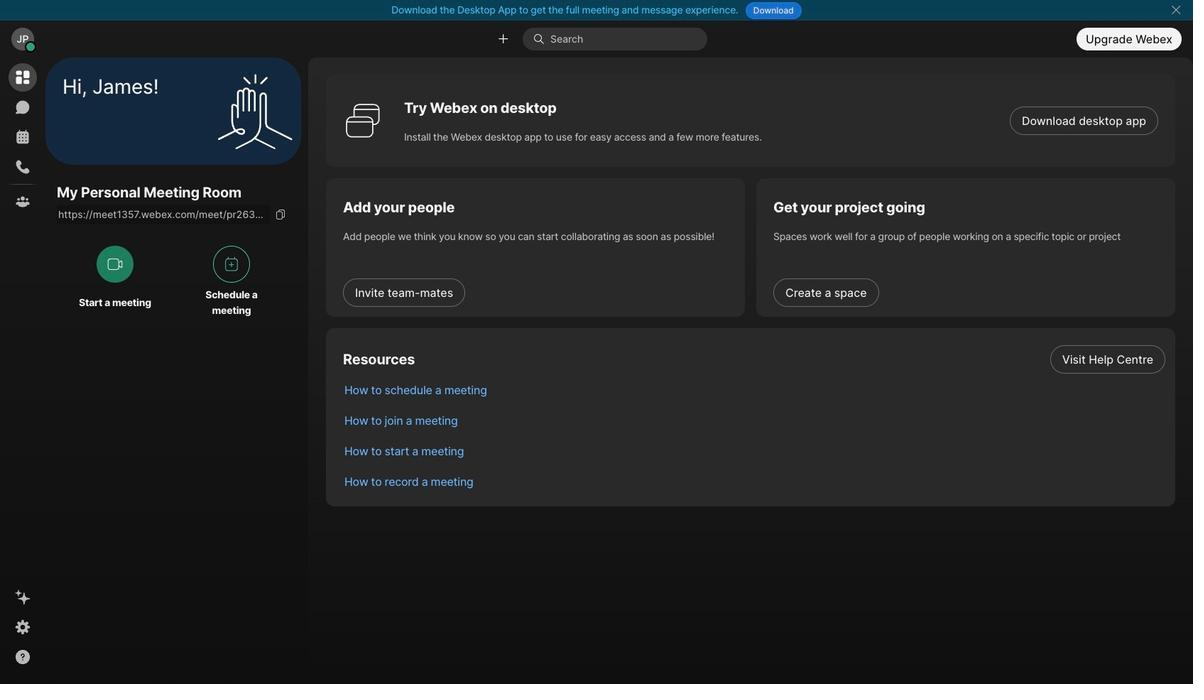 Task type: describe. For each thing, give the bounding box(es) containing it.
3 list item from the top
[[333, 405, 1176, 436]]

2 list item from the top
[[333, 374, 1176, 405]]

two hands high-fiving image
[[212, 69, 298, 154]]



Task type: locate. For each thing, give the bounding box(es) containing it.
webex tab list
[[9, 63, 37, 216]]

1 list item from the top
[[333, 344, 1176, 374]]

list item
[[333, 344, 1176, 374], [333, 374, 1176, 405], [333, 405, 1176, 436], [333, 436, 1176, 466], [333, 466, 1176, 497]]

4 list item from the top
[[333, 436, 1176, 466]]

None text field
[[57, 205, 270, 225]]

5 list item from the top
[[333, 466, 1176, 497]]

cancel_16 image
[[1171, 4, 1182, 16]]

navigation
[[0, 58, 45, 684]]



Task type: vqa. For each thing, say whether or not it's contained in the screenshot.
first list item from the bottom
yes



